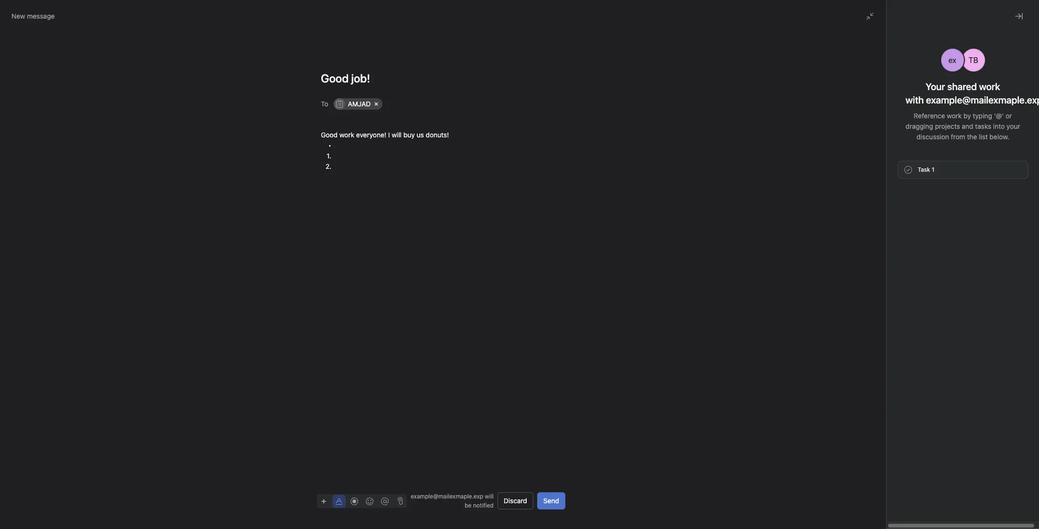 Task type: describe. For each thing, give the bounding box(es) containing it.
expand good job! image
[[983, 515, 991, 522]]

less!
[[372, 110, 386, 118]]

project created
[[873, 386, 927, 394]]

new message
[[11, 12, 55, 20]]

at risk
[[861, 73, 889, 84]]

task 1
[[918, 166, 935, 173]]

track is falling tyler black
[[873, 262, 924, 282]]

add another team, project, or person image
[[388, 101, 394, 107]]

buy
[[404, 131, 415, 139]]

november,
[[979, 131, 1013, 140]]

tb
[[969, 56, 979, 65]]

tyler inside "tyler black just now"
[[889, 160, 904, 168]]

your
[[926, 81, 946, 92]]

send button
[[537, 493, 566, 510]]

and inside you and example@mailexmaple.exp joined 8 minutes ago
[[888, 335, 901, 344]]

project created tyler black
[[873, 386, 927, 405]]

us
[[417, 131, 424, 139]]

update
[[891, 299, 915, 307]]

track for track is falling tyler black
[[873, 262, 893, 271]]

to inside 'summary what is the origin of halloween? it's november, let's go to the next thing now, we're at risk!'
[[894, 142, 900, 150]]

emoji image
[[366, 498, 374, 506]]

insert an object image
[[321, 499, 327, 505]]

let's
[[870, 142, 883, 150]]

1
[[932, 166, 935, 173]]

shared
[[948, 81, 977, 92]]

typing
[[973, 112, 993, 120]]

tyler black link for project created
[[873, 397, 908, 405]]

send message to members
[[873, 237, 969, 246]]

no
[[362, 110, 370, 118]]

tasks
[[976, 122, 992, 130]]

work for reference work by typing '@' or dragging projects and tasks into your discussion from the list below.
[[947, 112, 962, 120]]

0 vertical spatial i
[[303, 110, 305, 118]]

1 vertical spatial to
[[927, 237, 934, 246]]

Add subject text field
[[310, 71, 577, 86]]

latest status update element
[[861, 93, 1028, 185]]

first update tyler black
[[873, 299, 915, 318]]

black inside first update tyler black
[[890, 310, 908, 318]]

minutes
[[878, 346, 900, 354]]

tyler black just now
[[889, 160, 923, 176]]

1 horizontal spatial ex
[[949, 56, 957, 65]]

halloween?
[[932, 131, 966, 140]]

you and example@mailexmaple.exp joined button
[[873, 334, 1023, 344]]

risk!
[[989, 142, 1002, 150]]

discussion
[[917, 133, 950, 141]]

it's
[[968, 131, 978, 140]]

we're
[[962, 142, 979, 150]]

joined
[[1001, 335, 1023, 344]]

track for track is falling
[[870, 105, 889, 114]]

reference work by typing '@' or dragging projects and tasks into your discussion from the list below.
[[906, 112, 1021, 141]]

0 vertical spatial and
[[349, 110, 360, 118]]

projects
[[936, 122, 961, 130]]

will inside example@mailexmaple.exp will be notified
[[485, 494, 494, 501]]

good
[[321, 131, 338, 139]]

first update button
[[873, 298, 950, 308]]

be
[[465, 503, 472, 510]]

Project description title text field
[[298, 81, 400, 101]]

good job!
[[898, 514, 928, 522]]

summary
[[870, 121, 901, 129]]

work inside your shared work with example@mailexmaple.exp
[[980, 81, 1001, 92]]

summary what is the origin of halloween? it's november, let's go to the next thing now, we're at risk!
[[870, 121, 1014, 150]]

the inside reference work by typing '@' or dragging projects and tasks into your discussion from the list below.
[[968, 133, 978, 141]]

what
[[870, 131, 885, 140]]

example@mailexmaple.exp will be notified
[[411, 494, 494, 510]]

reference
[[914, 112, 946, 120]]

good work everyone! i will buy us donuts!
[[321, 131, 449, 139]]



Task type: vqa. For each thing, say whether or not it's contained in the screenshot.
Teams element
no



Task type: locate. For each thing, give the bounding box(es) containing it.
black inside track is falling tyler black
[[890, 274, 908, 282]]

0 vertical spatial message
[[27, 12, 55, 20]]

will up "notified"
[[485, 494, 494, 501]]

by
[[964, 112, 972, 120]]

0 horizontal spatial message
[[27, 12, 55, 20]]

ago
[[901, 346, 911, 354]]

0 horizontal spatial and
[[349, 110, 360, 118]]

0 horizontal spatial will
[[392, 131, 402, 139]]

donuts!
[[426, 131, 449, 139]]

the left origin at the top
[[893, 131, 903, 140]]

discard button
[[498, 493, 534, 510]]

to
[[321, 100, 328, 108]]

0 vertical spatial to
[[894, 142, 900, 150]]

0 vertical spatial is
[[886, 131, 891, 140]]

2 horizontal spatial work
[[980, 81, 1001, 92]]

will left buy
[[392, 131, 402, 139]]

members
[[936, 237, 969, 246]]

work for good work everyone! i will buy us donuts!
[[340, 131, 355, 139]]

example@mailexmaple.exp inside example@mailexmaple.exp will be notified
[[411, 494, 484, 501]]

2 horizontal spatial and
[[962, 122, 974, 130]]

ex down 'minutes' at the bottom right
[[889, 360, 895, 367]]

close image
[[1016, 12, 1023, 20]]

'@'
[[995, 112, 1004, 120]]

track inside latest status update element
[[870, 105, 889, 114]]

send for send
[[544, 497, 559, 506]]

is left falling
[[895, 262, 900, 271]]

example@mailexmaple.exp
[[903, 335, 999, 344], [411, 494, 484, 501]]

your
[[1007, 122, 1021, 130]]

close image
[[999, 515, 1006, 522]]

send for send message to members
[[873, 237, 891, 246]]

the
[[893, 131, 903, 140], [968, 133, 978, 141], [902, 142, 912, 150]]

1 vertical spatial message
[[893, 237, 925, 246]]

to right go on the right of page
[[894, 142, 900, 150]]

work right good
[[340, 131, 355, 139]]

1 vertical spatial track
[[873, 262, 893, 271]]

dragging
[[906, 122, 934, 130]]

hide sidebar image
[[12, 8, 20, 15]]

1 vertical spatial i
[[388, 131, 390, 139]]

0 vertical spatial will
[[392, 131, 402, 139]]

send
[[873, 237, 891, 246], [544, 497, 559, 506]]

new
[[11, 12, 25, 20]]

tyler black link inside latest status update element
[[889, 160, 923, 168]]

tyler up first at bottom right
[[873, 274, 889, 282]]

is
[[886, 131, 891, 140], [895, 262, 900, 271]]

0 horizontal spatial to
[[894, 142, 900, 150]]

tyler black link for track
[[873, 274, 908, 282]]

message for send
[[893, 237, 925, 246]]

tyler down project created
[[873, 397, 889, 405]]

message
[[27, 12, 55, 20], [893, 237, 925, 246]]

track is falling
[[870, 105, 920, 114]]

toolbar
[[317, 495, 394, 509]]

0 vertical spatial work
[[980, 81, 1001, 92]]

tyler up just
[[889, 160, 904, 168]]

1 horizontal spatial will
[[485, 494, 494, 501]]

i right everyone!
[[388, 131, 390, 139]]

is inside track is falling tyler black
[[895, 262, 900, 271]]

i
[[303, 110, 305, 118], [388, 131, 390, 139]]

tyler black link down first at bottom right
[[873, 310, 908, 318]]

tyler black link for first
[[873, 310, 908, 318]]

edit message draft document
[[310, 130, 577, 172]]

track
[[870, 105, 889, 114], [873, 262, 893, 271]]

message up falling
[[893, 237, 925, 246]]

example@mailexmaple.exp inside you and example@mailexmaple.exp joined 8 minutes ago
[[903, 335, 999, 344]]

everyone!
[[356, 131, 387, 139]]

is inside 'summary what is the origin of halloween? it's november, let's go to the next thing now, we're at risk!'
[[886, 131, 891, 140]]

work up with example@mailexmaple.exp
[[980, 81, 1001, 92]]

with example@mailexmaple.exp
[[906, 95, 1040, 106]]

1 horizontal spatial and
[[888, 335, 901, 344]]

is falling
[[891, 105, 920, 114]]

track up summary
[[870, 105, 889, 114]]

tyler down first at bottom right
[[873, 310, 889, 318]]

minimize image
[[867, 12, 874, 20]]

track inside track is falling tyler black
[[873, 262, 893, 271]]

0 vertical spatial example@mailexmaple.exp
[[903, 335, 999, 344]]

1 horizontal spatial example@mailexmaple.exp
[[903, 335, 999, 344]]

list
[[979, 133, 988, 141]]

at mention image
[[381, 498, 389, 506]]

formatting image
[[335, 498, 343, 506]]

track left falling
[[873, 262, 893, 271]]

discard
[[504, 497, 527, 506]]

1 horizontal spatial to
[[927, 237, 934, 246]]

record a video image
[[351, 498, 358, 506]]

1 horizontal spatial send
[[873, 237, 891, 246]]

1 vertical spatial is
[[895, 262, 900, 271]]

thing
[[929, 142, 945, 150]]

1 horizontal spatial is
[[895, 262, 900, 271]]

i inside the edit message draft document
[[388, 131, 390, 139]]

1 horizontal spatial work
[[947, 112, 962, 120]]

from
[[951, 133, 966, 141]]

black down update
[[890, 310, 908, 318]]

the up we're
[[968, 133, 978, 141]]

send message to members button
[[873, 237, 969, 246]]

you and example@mailexmaple.exp joined 8 minutes ago
[[873, 335, 1023, 354]]

to left members
[[927, 237, 934, 246]]

0 vertical spatial track
[[870, 105, 889, 114]]

1 horizontal spatial message
[[893, 237, 925, 246]]

tyler black link
[[889, 160, 923, 168], [873, 274, 908, 282], [873, 310, 908, 318], [873, 397, 908, 405]]

example@mailexmaple.exp up be
[[411, 494, 484, 501]]

work
[[980, 81, 1001, 92], [947, 112, 962, 120], [340, 131, 355, 139]]

black down project created
[[890, 397, 908, 405]]

and
[[349, 110, 360, 118], [962, 122, 974, 130], [888, 335, 901, 344]]

and up it's
[[962, 122, 974, 130]]

your shared work with example@mailexmaple.exp
[[906, 81, 1040, 106]]

expect
[[307, 110, 328, 118]]

is up go on the right of page
[[886, 131, 891, 140]]

work up the projects
[[947, 112, 962, 120]]

of
[[924, 131, 930, 140]]

work inside reference work by typing '@' or dragging projects and tasks into your discussion from the list below.
[[947, 112, 962, 120]]

tyler
[[889, 160, 904, 168], [873, 274, 889, 282], [873, 310, 889, 318], [873, 397, 889, 405]]

at
[[981, 142, 987, 150]]

8
[[873, 346, 877, 354]]

0 horizontal spatial is
[[886, 131, 891, 140]]

black inside "tyler black just now"
[[906, 160, 923, 168]]

amjad cell
[[334, 98, 383, 110]]

will
[[392, 131, 402, 139], [485, 494, 494, 501]]

1 vertical spatial ex
[[889, 360, 895, 367]]

1 horizontal spatial i
[[388, 131, 390, 139]]

message right new on the top of the page
[[27, 12, 55, 20]]

black inside project created tyler black
[[890, 397, 908, 405]]

i expect 100% and no less!
[[303, 110, 386, 118]]

next
[[914, 142, 927, 150]]

tyler inside project created tyler black
[[873, 397, 889, 405]]

0 horizontal spatial example@mailexmaple.exp
[[411, 494, 484, 501]]

falling
[[902, 262, 924, 271]]

1 vertical spatial will
[[485, 494, 494, 501]]

ex left tb at top right
[[949, 56, 957, 65]]

tyler inside first update tyler black
[[873, 310, 889, 318]]

the down origin at the top
[[902, 142, 912, 150]]

black down track is falling button
[[890, 274, 908, 282]]

task
[[918, 166, 931, 173]]

first
[[873, 299, 889, 307]]

tyler black link up 'now'
[[889, 160, 923, 168]]

send right discard
[[544, 497, 559, 506]]

and up 'minutes' at the bottom right
[[888, 335, 901, 344]]

tyler inside track is falling tyler black
[[873, 274, 889, 282]]

1 vertical spatial and
[[962, 122, 974, 130]]

example@mailexmaple.exp up ago
[[903, 335, 999, 344]]

tyler black link down track is falling button
[[873, 274, 908, 282]]

1 vertical spatial send
[[544, 497, 559, 506]]

below.
[[990, 133, 1010, 141]]

0 horizontal spatial send
[[544, 497, 559, 506]]

and inside reference work by typing '@' or dragging projects and tasks into your discussion from the list below.
[[962, 122, 974, 130]]

track is falling button
[[873, 262, 936, 271]]

now
[[902, 169, 913, 176]]

1 vertical spatial work
[[947, 112, 962, 120]]

0 horizontal spatial ex
[[889, 360, 895, 367]]

0 horizontal spatial i
[[303, 110, 305, 118]]

amjad row
[[334, 97, 564, 112]]

just
[[889, 169, 900, 176]]

you
[[873, 335, 886, 344]]

will inside the edit message draft document
[[392, 131, 402, 139]]

0 horizontal spatial work
[[340, 131, 355, 139]]

black up 'now'
[[906, 160, 923, 168]]

to
[[894, 142, 900, 150], [927, 237, 934, 246]]

amjad
[[348, 100, 371, 108]]

0 vertical spatial send
[[873, 237, 891, 246]]

origin
[[905, 131, 922, 140]]

go
[[884, 142, 892, 150]]

tyler black link down project created
[[873, 397, 908, 405]]

100%
[[330, 110, 347, 118]]

2 vertical spatial and
[[888, 335, 901, 344]]

now,
[[946, 142, 961, 150]]

or
[[1006, 112, 1013, 120]]

black
[[906, 160, 923, 168], [890, 274, 908, 282], [890, 310, 908, 318], [890, 397, 908, 405]]

notified
[[473, 503, 494, 510]]

message for new
[[27, 12, 55, 20]]

ex
[[949, 56, 957, 65], [889, 360, 895, 367]]

into
[[994, 122, 1005, 130]]

2 vertical spatial work
[[340, 131, 355, 139]]

work inside the edit message draft document
[[340, 131, 355, 139]]

send inside button
[[544, 497, 559, 506]]

i left "expect"
[[303, 110, 305, 118]]

and down amjad
[[349, 110, 360, 118]]

1 vertical spatial example@mailexmaple.exp
[[411, 494, 484, 501]]

0 vertical spatial ex
[[949, 56, 957, 65]]

send up track is falling button
[[873, 237, 891, 246]]



